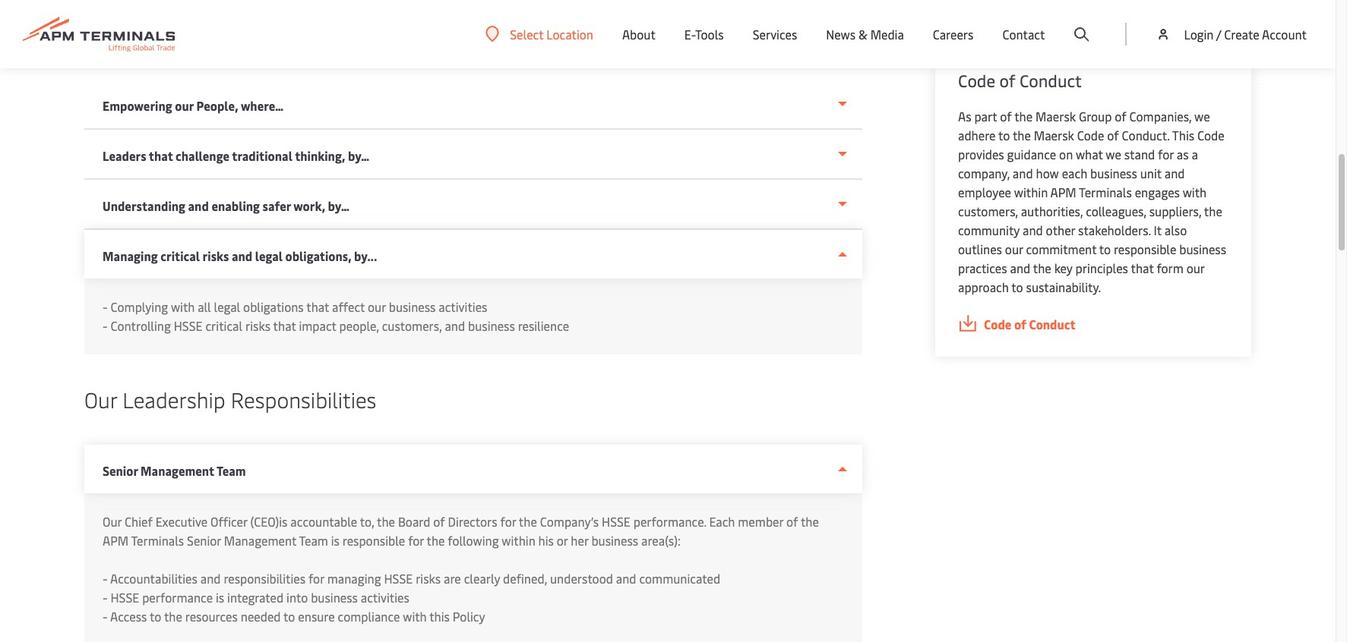 Task type: vqa. For each thing, say whether or not it's contained in the screenshot.
we
yes



Task type: locate. For each thing, give the bounding box(es) containing it.
- left the controlling
[[103, 318, 108, 334]]

our left leadership
[[84, 385, 117, 414]]

2 vertical spatial with
[[403, 609, 427, 625]]

managing
[[327, 571, 381, 587]]

1 horizontal spatial activities
[[439, 299, 487, 315]]

/
[[1216, 26, 1221, 43]]

of right member
[[786, 514, 798, 530]]

hsse right company's
[[602, 514, 631, 530]]

0 vertical spatial is
[[331, 533, 340, 549]]

with up suppliers,
[[1183, 184, 1207, 201]]

management
[[141, 463, 214, 479], [224, 533, 296, 549]]

- left access
[[103, 609, 108, 625]]

3 - from the top
[[103, 571, 108, 587]]

to,
[[360, 514, 374, 530]]

our left people,
[[175, 97, 194, 114]]

1 horizontal spatial senior
[[187, 533, 221, 549]]

empowering our people, where…
[[103, 97, 284, 114]]

code up what
[[1077, 127, 1104, 144]]

1 vertical spatial senior
[[187, 533, 221, 549]]

1 horizontal spatial team
[[299, 533, 328, 549]]

by… for understanding and enabling safer work, by…
[[328, 198, 350, 214]]

stakeholders.
[[1078, 222, 1151, 239]]

0 vertical spatial within
[[1014, 184, 1048, 201]]

0 horizontal spatial management
[[141, 463, 214, 479]]

- left complying
[[103, 299, 108, 315]]

1 horizontal spatial management
[[224, 533, 296, 549]]

a
[[1192, 146, 1198, 163]]

responsible inside as part of the maersk group of companies, we adhere to the maersk code of conduct. this code provides guidance on what we stand for as a company, and how each business unit and employee within apm terminals engages with customers, authorities, colleagues, suppliers, the community and other stakeholders.  it also outlines our commitment to responsible business practices and the key principles that form our approach to sustainability.
[[1114, 241, 1177, 258]]

that up impact
[[306, 299, 329, 315]]

within left his
[[502, 533, 535, 549]]

our
[[84, 20, 117, 49], [84, 385, 117, 414], [103, 514, 122, 530]]

work,
[[293, 198, 325, 214]]

that down obligations at left
[[273, 318, 296, 334]]

code of conduct link
[[958, 315, 1229, 334]]

team down accountable
[[299, 533, 328, 549]]

team inside our chief executive officer (ceo)is accountable to, the board of directors for the company's hsse performance. each member of the apm terminals senior management team is responsible for the following within his or her business area(s):
[[299, 533, 328, 549]]

by…
[[348, 147, 370, 164], [328, 198, 350, 214]]

0 vertical spatial apm
[[1051, 184, 1076, 201]]

responsible inside our chief executive officer (ceo)is accountable to, the board of directors for the company's hsse performance. each member of the apm terminals senior management team is responsible for the following within his or her business area(s):
[[343, 533, 405, 549]]

by… right thinking,
[[348, 147, 370, 164]]

responsible down it
[[1114, 241, 1177, 258]]

1 vertical spatial terminals
[[131, 533, 184, 549]]

senior
[[103, 463, 138, 479], [187, 533, 221, 549]]

senior down executive
[[187, 533, 221, 549]]

business
[[1090, 165, 1137, 182], [1180, 241, 1226, 258], [389, 299, 436, 315], [468, 318, 515, 334], [591, 533, 638, 549], [311, 590, 358, 606]]

that right the leaders in the left top of the page
[[149, 147, 173, 164]]

legal left obligations,
[[255, 248, 283, 264]]

our
[[175, 97, 194, 114], [1005, 241, 1023, 258], [1187, 260, 1205, 277], [368, 299, 386, 315]]

the up guidance
[[1013, 127, 1031, 144]]

the inside - accountabilities and responsibilities for managing hsse risks are clearly defined, understood and communicated - hsse performance is integrated into business activities - access to the resources needed to ensure compliance with this policy
[[164, 609, 182, 625]]

complying
[[111, 299, 168, 315]]

understood
[[550, 571, 613, 587]]

by...
[[354, 248, 377, 264]]

1 vertical spatial activities
[[361, 590, 409, 606]]

of right part at the right of the page
[[1000, 108, 1012, 125]]

for inside - accountabilities and responsibilities for managing hsse risks are clearly defined, understood and communicated - hsse performance is integrated into business activities - access to the resources needed to ensure compliance with this policy
[[308, 571, 324, 587]]

that inside complying with all legal obligations that affect our business activities -
[[306, 299, 329, 315]]

is down accountable
[[331, 533, 340, 549]]

0 horizontal spatial team
[[217, 463, 246, 479]]

0 vertical spatial customers,
[[958, 203, 1018, 220]]

and down guidance
[[1013, 165, 1033, 182]]

as
[[958, 108, 971, 125]]

1 vertical spatial conduct
[[1029, 316, 1076, 333]]

0 vertical spatial our
[[84, 20, 117, 49]]

senior inside dropdown button
[[103, 463, 138, 479]]

terminals inside as part of the maersk group of companies, we adhere to the maersk code of conduct. this code provides guidance on what we stand for as a company, and how each business unit and employee within apm terminals engages with customers, authorities, colleagues, suppliers, the community and other stakeholders.  it also outlines our commitment to responsible business practices and the key principles that form our approach to sustainability.
[[1079, 184, 1132, 201]]

business right affect
[[389, 299, 436, 315]]

performance
[[142, 590, 213, 606]]

with inside complying with all legal obligations that affect our business activities -
[[171, 299, 195, 315]]

conduct.
[[1122, 127, 1170, 144]]

1 horizontal spatial terminals
[[1079, 184, 1132, 201]]

member
[[738, 514, 783, 530]]

the down performance
[[164, 609, 182, 625]]

senior inside our chief executive officer (ceo)is accountable to, the board of directors for the company's hsse performance. each member of the apm terminals senior management team is responsible for the following within his or her business area(s):
[[187, 533, 221, 549]]

for left as
[[1158, 146, 1174, 163]]

by… right work,
[[328, 198, 350, 214]]

1 vertical spatial within
[[502, 533, 535, 549]]

- left "accountabilities"
[[103, 571, 108, 587]]

0 horizontal spatial senior
[[103, 463, 138, 479]]

select
[[510, 25, 544, 42]]

our chief executive officer (ceo)is accountable to, the board of directors for the company's hsse performance. each member of the apm terminals senior management team is responsible for the following within his or her business area(s):
[[103, 514, 819, 549]]

0 horizontal spatial within
[[502, 533, 535, 549]]

is
[[331, 533, 340, 549], [216, 590, 224, 606]]

0 horizontal spatial customers,
[[382, 318, 442, 334]]

and down managing critical risks and legal obligations, by... dropdown button
[[445, 318, 465, 334]]

terminals down chief
[[131, 533, 184, 549]]

the
[[1014, 108, 1033, 125], [1013, 127, 1031, 144], [1204, 203, 1222, 220], [1033, 260, 1051, 277], [377, 514, 395, 530], [519, 514, 537, 530], [801, 514, 819, 530], [427, 533, 445, 549], [164, 609, 182, 625]]

our left chief
[[103, 514, 122, 530]]

1 vertical spatial customers,
[[382, 318, 442, 334]]

1 vertical spatial is
[[216, 590, 224, 606]]

safer
[[263, 198, 291, 214]]

and down as
[[1165, 165, 1185, 182]]

1 vertical spatial with
[[171, 299, 195, 315]]

1 - from the top
[[103, 299, 108, 315]]

provides
[[958, 146, 1004, 163]]

each
[[1062, 165, 1087, 182]]

managing
[[103, 248, 158, 264]]

business right her
[[591, 533, 638, 549]]

2 vertical spatial risks
[[416, 571, 441, 587]]

code up part at the right of the page
[[958, 69, 995, 92]]

management up executive
[[141, 463, 214, 479]]

our for our chief executive officer (ceo)is accountable to, the board of directors for the company's hsse performance. each member of the apm terminals senior management team is responsible for the following within his or her business area(s):
[[103, 514, 122, 530]]

2 - from the top
[[103, 318, 108, 334]]

- left performance
[[103, 590, 108, 606]]

1 vertical spatial code of conduct
[[984, 316, 1076, 333]]

legal
[[255, 248, 283, 264], [214, 299, 240, 315]]

outlines
[[958, 241, 1002, 258]]

business inside complying with all legal obligations that affect our business activities -
[[389, 299, 436, 315]]

2 horizontal spatial risks
[[416, 571, 441, 587]]

risks inside - accountabilities and responsibilities for managing hsse risks are clearly defined, understood and communicated - hsse performance is integrated into business activities - access to the resources needed to ensure compliance with this policy
[[416, 571, 441, 587]]

0 vertical spatial risks
[[203, 248, 229, 264]]

1 vertical spatial management
[[224, 533, 296, 549]]

guidance
[[1007, 146, 1056, 163]]

team up officer
[[217, 463, 246, 479]]

news & media button
[[826, 0, 904, 68]]

the left 'key' at the right of page
[[1033, 260, 1051, 277]]

0 horizontal spatial with
[[171, 299, 195, 315]]

company,
[[958, 165, 1010, 182]]

responsible
[[1114, 241, 1177, 258], [343, 533, 405, 549]]

conduct down contact
[[1020, 69, 1082, 92]]

risks inside dropdown button
[[203, 248, 229, 264]]

hsse inside managing critical risks and legal obligations, by... element
[[174, 318, 203, 334]]

business down also
[[1180, 241, 1226, 258]]

managing critical risks and legal obligations, by...
[[103, 248, 377, 264]]

1 vertical spatial team
[[299, 533, 328, 549]]

what
[[1076, 146, 1103, 163]]

1 horizontal spatial apm
[[1051, 184, 1076, 201]]

apm
[[1051, 184, 1076, 201], [103, 533, 128, 549]]

controlling
[[111, 318, 171, 334]]

activities down managing critical risks and legal obligations, by... dropdown button
[[439, 299, 487, 315]]

risks down the understanding and enabling safer work, by… at left
[[203, 248, 229, 264]]

and right practices
[[1010, 260, 1031, 277]]

5 - from the top
[[103, 609, 108, 625]]

hsse down all
[[174, 318, 203, 334]]

0 horizontal spatial apm
[[103, 533, 128, 549]]

obligations
[[243, 299, 304, 315]]

customers, inside managing critical risks and legal obligations, by... element
[[382, 318, 442, 334]]

apm inside our chief executive officer (ceo)is accountable to, the board of directors for the company's hsse performance. each member of the apm terminals senior management team is responsible for the following within his or her business area(s):
[[103, 533, 128, 549]]

we right what
[[1106, 146, 1121, 163]]

our left 'approach'
[[84, 20, 117, 49]]

we up 'this'
[[1195, 108, 1210, 125]]

to up principles
[[1099, 241, 1111, 258]]

customers, up community on the right top
[[958, 203, 1018, 220]]

about
[[622, 26, 656, 43]]

for left managing
[[308, 571, 324, 587]]

conduct down "sustainability."
[[1029, 316, 1076, 333]]

our up the people,
[[368, 299, 386, 315]]

0 vertical spatial by…
[[348, 147, 370, 164]]

conduct inside code of conduct link
[[1029, 316, 1076, 333]]

enabling
[[212, 198, 260, 214]]

1 vertical spatial apm
[[103, 533, 128, 549]]

suppliers,
[[1149, 203, 1202, 220]]

senior up chief
[[103, 463, 138, 479]]

terminals up colleagues,
[[1079, 184, 1132, 201]]

as
[[1177, 146, 1189, 163]]

that left form
[[1131, 260, 1154, 277]]

and up resources
[[200, 571, 221, 587]]

for down board
[[408, 533, 424, 549]]

0 vertical spatial code of conduct
[[958, 69, 1082, 92]]

0 vertical spatial terminals
[[1079, 184, 1132, 201]]

management down '(ceo)is'
[[224, 533, 296, 549]]

activities up compliance
[[361, 590, 409, 606]]

0 vertical spatial maersk
[[1036, 108, 1076, 125]]

0 vertical spatial activities
[[439, 299, 487, 315]]

code
[[958, 69, 995, 92], [1077, 127, 1104, 144], [1198, 127, 1225, 144], [984, 316, 1012, 333]]

0 horizontal spatial critical
[[161, 248, 200, 264]]

select location button
[[486, 25, 593, 42]]

managing critical risks and legal obligations, by... element
[[84, 279, 862, 355]]

the right part at the right of the page
[[1014, 108, 1033, 125]]

it
[[1154, 222, 1162, 239]]

that
[[149, 147, 173, 164], [1131, 260, 1154, 277], [306, 299, 329, 315], [273, 318, 296, 334]]

critical down all
[[205, 318, 242, 334]]

risks left "are"
[[416, 571, 441, 587]]

1 horizontal spatial with
[[403, 609, 427, 625]]

sustainability.
[[1026, 279, 1101, 296]]

understanding and enabling safer work, by… button
[[84, 180, 862, 230]]

where…
[[241, 97, 284, 114]]

1 vertical spatial critical
[[205, 318, 242, 334]]

about button
[[622, 0, 656, 68]]

0 vertical spatial responsible
[[1114, 241, 1177, 258]]

the left company's
[[519, 514, 537, 530]]

1 horizontal spatial critical
[[205, 318, 242, 334]]

we
[[1195, 108, 1210, 125], [1106, 146, 1121, 163]]

community
[[958, 222, 1020, 239]]

1 horizontal spatial customers,
[[958, 203, 1018, 220]]

risks down obligations at left
[[245, 318, 271, 334]]

0 vertical spatial senior
[[103, 463, 138, 479]]

1 horizontal spatial legal
[[255, 248, 283, 264]]

0 vertical spatial we
[[1195, 108, 1210, 125]]

to down into on the left
[[284, 609, 295, 625]]

0 vertical spatial critical
[[161, 248, 200, 264]]

1 horizontal spatial within
[[1014, 184, 1048, 201]]

within down "how"
[[1014, 184, 1048, 201]]

1 horizontal spatial is
[[331, 533, 340, 549]]

with left this
[[403, 609, 427, 625]]

responsibilities
[[231, 385, 376, 414]]

is inside - accountabilities and responsibilities for managing hsse risks are clearly defined, understood and communicated - hsse performance is integrated into business activities - access to the resources needed to ensure compliance with this policy
[[216, 590, 224, 606]]

our right form
[[1187, 260, 1205, 277]]

of right the group
[[1115, 108, 1127, 125]]

1 horizontal spatial responsible
[[1114, 241, 1177, 258]]

are
[[444, 571, 461, 587]]

1 vertical spatial our
[[84, 385, 117, 414]]

login
[[1184, 26, 1214, 43]]

0 horizontal spatial responsible
[[343, 533, 405, 549]]

apm down each
[[1051, 184, 1076, 201]]

2 horizontal spatial with
[[1183, 184, 1207, 201]]

board
[[398, 514, 430, 530]]

leadership
[[123, 385, 225, 414]]

this
[[429, 609, 450, 625]]

0 horizontal spatial activities
[[361, 590, 409, 606]]

code of conduct down "sustainability."
[[984, 316, 1076, 333]]

stand
[[1124, 146, 1155, 163]]

0 vertical spatial team
[[217, 463, 246, 479]]

1 vertical spatial legal
[[214, 299, 240, 315]]

code of conduct down contact
[[958, 69, 1082, 92]]

business up "ensure"
[[311, 590, 358, 606]]

0 vertical spatial with
[[1183, 184, 1207, 201]]

our inside dropdown button
[[175, 97, 194, 114]]

chief
[[125, 514, 153, 530]]

approach
[[958, 279, 1009, 296]]

by… for leaders that challenge traditional thinking, by…
[[348, 147, 370, 164]]

and left enabling
[[188, 198, 209, 214]]

directors
[[448, 514, 497, 530]]

the down board
[[427, 533, 445, 549]]

legal right all
[[214, 299, 240, 315]]

0 vertical spatial legal
[[255, 248, 283, 264]]

critical right 'managing'
[[161, 248, 200, 264]]

to right approach
[[1012, 279, 1023, 296]]

- accountabilities and responsibilities for managing hsse risks are clearly defined, understood and communicated - hsse performance is integrated into business activities - access to the resources needed to ensure compliance with this policy
[[103, 571, 720, 625]]

group
[[1079, 108, 1112, 125]]

0 horizontal spatial legal
[[214, 299, 240, 315]]

2 vertical spatial our
[[103, 514, 122, 530]]

management inside dropdown button
[[141, 463, 214, 479]]

1 vertical spatial by…
[[328, 198, 350, 214]]

business down what
[[1090, 165, 1137, 182]]

0 vertical spatial management
[[141, 463, 214, 479]]

or
[[557, 533, 568, 549]]

is up resources
[[216, 590, 224, 606]]

0 horizontal spatial risks
[[203, 248, 229, 264]]

1 vertical spatial we
[[1106, 146, 1121, 163]]

how
[[1036, 165, 1059, 182]]

customers, right the people,
[[382, 318, 442, 334]]

1 vertical spatial responsible
[[343, 533, 405, 549]]

login / create account link
[[1156, 0, 1307, 68]]

0 horizontal spatial terminals
[[131, 533, 184, 549]]

news
[[826, 26, 856, 43]]

this
[[1172, 127, 1195, 144]]

0 horizontal spatial is
[[216, 590, 224, 606]]

4 - from the top
[[103, 590, 108, 606]]

responsible down to,
[[343, 533, 405, 549]]

our inside our chief executive officer (ceo)is accountable to, the board of directors for the company's hsse performance. each member of the apm terminals senior management team is responsible for the following within his or her business area(s):
[[103, 514, 122, 530]]

1 horizontal spatial risks
[[245, 318, 271, 334]]

with left all
[[171, 299, 195, 315]]

adhere
[[958, 127, 996, 144]]

on
[[1059, 146, 1073, 163]]

apm down chief
[[103, 533, 128, 549]]

accountabilities
[[110, 571, 197, 587]]

-
[[103, 299, 108, 315], [103, 318, 108, 334], [103, 571, 108, 587], [103, 590, 108, 606], [103, 609, 108, 625]]



Task type: describe. For each thing, give the bounding box(es) containing it.
empowering our people, where… button
[[84, 80, 862, 130]]

officer
[[211, 514, 247, 530]]

the right suppliers,
[[1204, 203, 1222, 220]]

colleagues,
[[1086, 203, 1146, 220]]

all
[[198, 299, 211, 315]]

within inside as part of the maersk group of companies, we adhere to the maersk code of conduct. this code provides guidance on what we stand for as a company, and how each business unit and employee within apm terminals engages with customers, authorities, colleagues, suppliers, the community and other stakeholders.  it also outlines our commitment to responsible business practices and the key principles that form our approach to sustainability.
[[1014, 184, 1048, 201]]

also
[[1165, 222, 1187, 239]]

our approach
[[84, 20, 212, 49]]

services
[[753, 26, 797, 43]]

communicated
[[639, 571, 720, 587]]

login / create account
[[1184, 26, 1307, 43]]

resilience
[[518, 318, 569, 334]]

create
[[1224, 26, 1260, 43]]

select location
[[510, 25, 593, 42]]

impact
[[299, 318, 336, 334]]

hsse right managing
[[384, 571, 413, 587]]

that inside as part of the maersk group of companies, we adhere to the maersk code of conduct. this code provides guidance on what we stand for as a company, and how each business unit and employee within apm terminals engages with customers, authorities, colleagues, suppliers, the community and other stakeholders.  it also outlines our commitment to responsible business practices and the key principles that form our approach to sustainability.
[[1131, 260, 1154, 277]]

understanding
[[103, 198, 185, 214]]

within inside our chief executive officer (ceo)is accountable to, the board of directors for the company's hsse performance. each member of the apm terminals senior management team is responsible for the following within his or her business area(s):
[[502, 533, 535, 549]]

compliance
[[338, 609, 400, 625]]

0 vertical spatial conduct
[[1020, 69, 1082, 92]]

integrated
[[227, 590, 284, 606]]

hsse up access
[[111, 590, 139, 606]]

activities inside - accountabilities and responsibilities for managing hsse risks are clearly defined, understood and communicated - hsse performance is integrated into business activities - access to the resources needed to ensure compliance with this policy
[[361, 590, 409, 606]]

news & media
[[826, 26, 904, 43]]

to right adhere
[[998, 127, 1010, 144]]

and down enabling
[[232, 248, 252, 264]]

e-tools
[[685, 26, 724, 43]]

area(s):
[[641, 533, 681, 549]]

controlling hsse critical risks that impact people, customers, and business resilience
[[111, 318, 569, 334]]

obligations,
[[285, 248, 351, 264]]

his
[[538, 533, 554, 549]]

the right to,
[[377, 514, 395, 530]]

legal inside complying with all legal obligations that affect our business activities -
[[214, 299, 240, 315]]

services button
[[753, 0, 797, 68]]

empowering
[[103, 97, 172, 114]]

companies,
[[1130, 108, 1192, 125]]

and down authorities,
[[1023, 222, 1043, 239]]

our inside complying with all legal obligations that affect our business activities -
[[368, 299, 386, 315]]

management inside our chief executive officer (ceo)is accountable to, the board of directors for the company's hsse performance. each member of the apm terminals senior management team is responsible for the following within his or her business area(s):
[[224, 533, 296, 549]]

engages
[[1135, 184, 1180, 201]]

ensure
[[298, 609, 335, 625]]

senior management team
[[103, 463, 246, 479]]

business inside - accountabilities and responsibilities for managing hsse risks are clearly defined, understood and communicated - hsse performance is integrated into business activities - access to the resources needed to ensure compliance with this policy
[[311, 590, 358, 606]]

critical inside managing critical risks and legal obligations, by... element
[[205, 318, 242, 334]]

media
[[871, 26, 904, 43]]

senior management team button
[[84, 445, 862, 494]]

part
[[974, 108, 997, 125]]

careers
[[933, 26, 974, 43]]

leaders that challenge traditional thinking, by…
[[103, 147, 370, 164]]

our for our approach
[[84, 20, 117, 49]]

the right member
[[801, 514, 819, 530]]

commitment
[[1026, 241, 1097, 258]]

our down community on the right top
[[1005, 241, 1023, 258]]

terminals inside our chief executive officer (ceo)is accountable to, the board of directors for the company's hsse performance. each member of the apm terminals senior management team is responsible for the following within his or her business area(s):
[[131, 533, 184, 549]]

for inside as part of the maersk group of companies, we adhere to the maersk code of conduct. this code provides guidance on what we stand for as a company, and how each business unit and employee within apm terminals engages with customers, authorities, colleagues, suppliers, the community and other stakeholders.  it also outlines our commitment to responsible business practices and the key principles that form our approach to sustainability.
[[1158, 146, 1174, 163]]

clearly
[[464, 571, 500, 587]]

code up a on the top of the page
[[1198, 127, 1225, 144]]

responsibilities
[[224, 571, 306, 587]]

of down "sustainability."
[[1014, 316, 1026, 333]]

accountable
[[291, 514, 357, 530]]

leaders that challenge traditional thinking, by… button
[[84, 130, 862, 180]]

our leadership responsibilities
[[84, 385, 376, 414]]

tools
[[695, 26, 724, 43]]

apm inside as part of the maersk group of companies, we adhere to the maersk code of conduct. this code provides guidance on what we stand for as a company, and how each business unit and employee within apm terminals engages with customers, authorities, colleagues, suppliers, the community and other stakeholders.  it also outlines our commitment to responsible business practices and the key principles that form our approach to sustainability.
[[1051, 184, 1076, 201]]

understanding and enabling safer work, by…
[[103, 198, 350, 214]]

0 horizontal spatial we
[[1106, 146, 1121, 163]]

following
[[448, 533, 499, 549]]

into
[[287, 590, 308, 606]]

key
[[1054, 260, 1073, 277]]

managing critical risks and legal obligations, by... button
[[84, 230, 862, 279]]

resources
[[185, 609, 238, 625]]

traditional
[[232, 147, 292, 164]]

of right board
[[433, 514, 445, 530]]

to right access
[[150, 609, 161, 625]]

policy
[[453, 609, 485, 625]]

needed
[[241, 609, 281, 625]]

people,
[[196, 97, 238, 114]]

legal inside dropdown button
[[255, 248, 283, 264]]

1 horizontal spatial we
[[1195, 108, 1210, 125]]

thinking,
[[295, 147, 345, 164]]

that inside dropdown button
[[149, 147, 173, 164]]

contact button
[[1003, 0, 1045, 68]]

and right understood
[[616, 571, 636, 587]]

as part of the maersk group of companies, we adhere to the maersk code of conduct. this code provides guidance on what we stand for as a company, and how each business unit and employee within apm terminals engages with customers, authorities, colleagues, suppliers, the community and other stakeholders.  it also outlines our commitment to responsible business practices and the key principles that form our approach to sustainability.
[[958, 108, 1226, 296]]

careers button
[[933, 0, 974, 68]]

1 vertical spatial maersk
[[1034, 127, 1074, 144]]

activities inside complying with all legal obligations that affect our business activities -
[[439, 299, 487, 315]]

access
[[110, 609, 147, 625]]

- inside complying with all legal obligations that affect our business activities -
[[103, 318, 108, 334]]

complying with all legal obligations that affect our business activities -
[[103, 299, 487, 334]]

of down contact
[[1000, 69, 1016, 92]]

account
[[1262, 26, 1307, 43]]

approach
[[122, 20, 212, 49]]

affect
[[332, 299, 365, 315]]

business left resilience
[[468, 318, 515, 334]]

with inside - accountabilities and responsibilities for managing hsse risks are clearly defined, understood and communicated - hsse performance is integrated into business activities - access to the resources needed to ensure compliance with this policy
[[403, 609, 427, 625]]

company's
[[540, 514, 599, 530]]

of down the group
[[1107, 127, 1119, 144]]

business inside our chief executive officer (ceo)is accountable to, the board of directors for the company's hsse performance. each member of the apm terminals senior management team is responsible for the following within his or her business area(s):
[[591, 533, 638, 549]]

executive
[[155, 514, 208, 530]]

unit
[[1140, 165, 1162, 182]]

critical inside managing critical risks and legal obligations, by... dropdown button
[[161, 248, 200, 264]]

code of conduct inside code of conduct link
[[984, 316, 1076, 333]]

with inside as part of the maersk group of companies, we adhere to the maersk code of conduct. this code provides guidance on what we stand for as a company, and how each business unit and employee within apm terminals engages with customers, authorities, colleagues, suppliers, the community and other stakeholders.  it also outlines our commitment to responsible business practices and the key principles that form our approach to sustainability.
[[1183, 184, 1207, 201]]

our for our leadership responsibilities
[[84, 385, 117, 414]]

1 vertical spatial risks
[[245, 318, 271, 334]]

e-tools button
[[685, 0, 724, 68]]

leaders
[[103, 147, 146, 164]]

form
[[1157, 260, 1184, 277]]

for right directors
[[500, 514, 516, 530]]

contact
[[1003, 26, 1045, 43]]

customers, inside as part of the maersk group of companies, we adhere to the maersk code of conduct. this code provides guidance on what we stand for as a company, and how each business unit and employee within apm terminals engages with customers, authorities, colleagues, suppliers, the community and other stakeholders.  it also outlines our commitment to responsible business practices and the key principles that form our approach to sustainability.
[[958, 203, 1018, 220]]

is inside our chief executive officer (ceo)is accountable to, the board of directors for the company's hsse performance. each member of the apm terminals senior management team is responsible for the following within his or her business area(s):
[[331, 533, 340, 549]]

code down approach
[[984, 316, 1012, 333]]

principles
[[1076, 260, 1128, 277]]

authorities,
[[1021, 203, 1083, 220]]

challenge
[[176, 147, 230, 164]]

senior management team element
[[84, 494, 862, 643]]

hsse inside our chief executive officer (ceo)is accountable to, the board of directors for the company's hsse performance. each member of the apm terminals senior management team is responsible for the following within his or her business area(s):
[[602, 514, 631, 530]]

team inside dropdown button
[[217, 463, 246, 479]]



